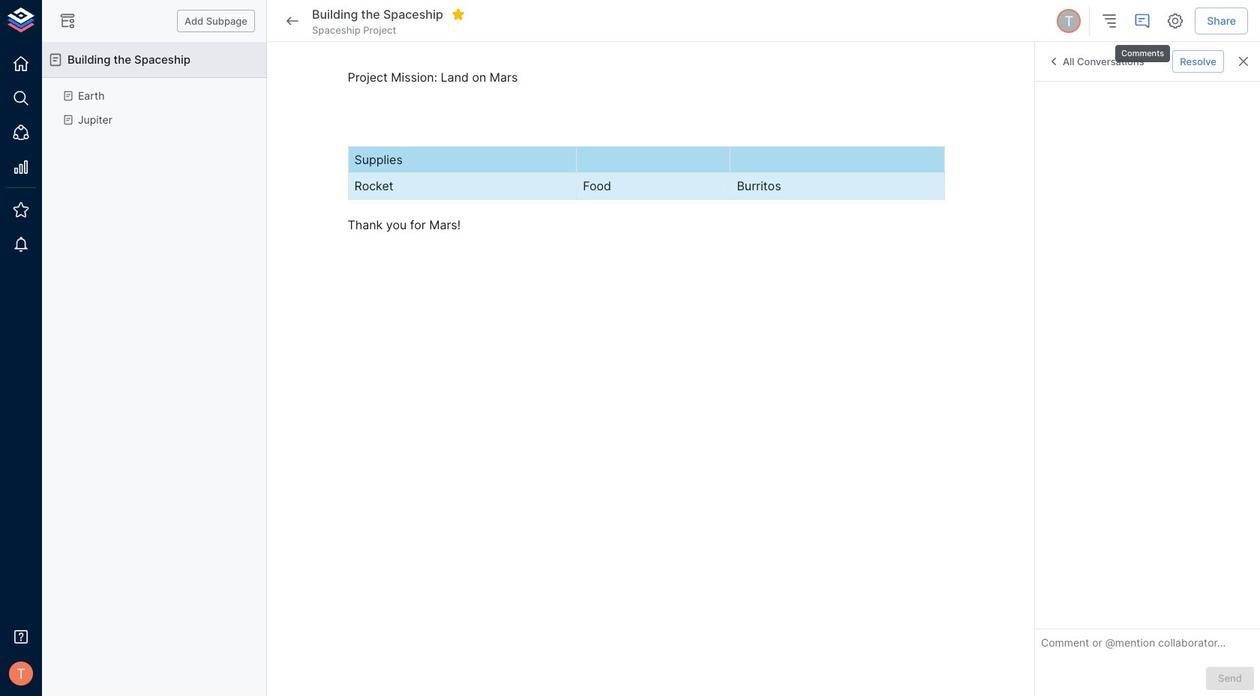 Task type: describe. For each thing, give the bounding box(es) containing it.
Comment or @mention collaborator... text field
[[1041, 636, 1254, 656]]

hide wiki image
[[59, 12, 77, 30]]

go back image
[[284, 12, 302, 30]]



Task type: vqa. For each thing, say whether or not it's contained in the screenshot.
Go Back ICON
yes



Task type: locate. For each thing, give the bounding box(es) containing it.
comments image
[[1134, 12, 1152, 30]]

tooltip
[[1114, 35, 1172, 64]]

remove favorite image
[[452, 7, 465, 21]]

settings image
[[1167, 12, 1185, 30]]

table of contents image
[[1101, 12, 1119, 30]]



